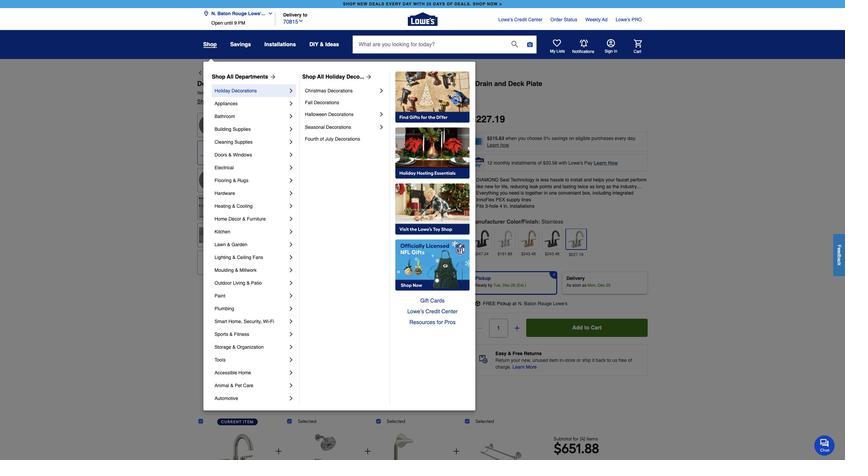 Task type: vqa. For each thing, say whether or not it's contained in the screenshot.
Seasonal Decorations link on the left top
yes



Task type: locate. For each thing, give the bounding box(es) containing it.
lasting
[[563, 184, 576, 189]]

$243.46 down venetian bronze image
[[545, 252, 560, 256]]

you down life,
[[500, 190, 508, 196]]

$243.46
[[521, 252, 536, 256], [545, 252, 560, 256]]

learn down new,
[[513, 364, 525, 370]]

decorations down christmas decorations
[[314, 100, 339, 105]]

is inside diamond seal technology is less hassle to install and helps your faucet perform like new for life, reducing leak points and lasting twice as long as the industry standard
[[536, 177, 539, 183]]

chevron right image for flooring & rugs
[[288, 177, 295, 184]]

chevron left image
[[197, 70, 203, 75]]

faucets inside the bathroom sink faucets link
[[420, 70, 440, 76]]

1 # from the left
[[208, 90, 210, 95]]

cleaning supplies
[[215, 139, 253, 145]]

1 vertical spatial title image
[[199, 197, 220, 218]]

0 horizontal spatial sink
[[407, 70, 418, 76]]

cart right add in the right of the page
[[591, 325, 602, 331]]

0 vertical spatial you
[[518, 136, 526, 141]]

as left the long
[[590, 184, 595, 189]]

technology
[[511, 177, 535, 183]]

chevron down image down delivery to
[[298, 18, 304, 23]]

is for technology
[[536, 177, 539, 183]]

4.5 stars image
[[230, 99, 261, 105], [231, 99, 237, 105]]

1 vertical spatial sink
[[420, 80, 434, 88]]

integrated
[[613, 190, 634, 196]]

0 horizontal spatial with
[[460, 80, 473, 88]]

# right model
[[247, 90, 250, 95]]

0 horizontal spatial stainless
[[239, 80, 269, 88]]

subtotal for ( 4 ) items $ 651 .88
[[554, 436, 599, 457]]

location image
[[203, 11, 209, 16]]

delivery up "70815"
[[283, 12, 302, 17]]

lowe's home improvement lists image
[[553, 39, 561, 47]]

& left pet
[[230, 383, 234, 388]]

1 horizontal spatial of
[[538, 160, 542, 166]]

0 horizontal spatial as
[[582, 283, 587, 288]]

cart
[[634, 49, 642, 54], [591, 325, 602, 331]]

plus image
[[514, 325, 521, 332], [275, 447, 283, 456], [364, 447, 372, 456]]

shop up 4130955 on the top left of the page
[[212, 74, 225, 80]]

& right the diy at the left top of page
[[320, 42, 324, 48]]

fall decorations
[[305, 100, 339, 105]]

1 horizontal spatial #
[[247, 90, 250, 95]]

cleaning supplies link
[[215, 136, 288, 148]]

1 horizontal spatial credit
[[514, 17, 527, 22]]

holiday
[[326, 74, 345, 80], [215, 88, 230, 93]]

rouge inside button
[[232, 11, 247, 16]]

center up pros
[[442, 309, 458, 315]]

care
[[243, 383, 253, 388]]

2 all from the left
[[317, 74, 324, 80]]

1 vertical spatial chevron down image
[[298, 18, 304, 23]]

2 faucets from the left
[[420, 70, 440, 76]]

2 title image from the top
[[199, 197, 220, 218]]

day
[[403, 2, 412, 6]]

moulding & millwork
[[215, 268, 257, 273]]

1 4.5 stars image from the left
[[230, 99, 261, 105]]

0 vertical spatial for
[[495, 184, 500, 189]]

1 horizontal spatial 25
[[606, 283, 611, 288]]

0 vertical spatial learn
[[487, 142, 499, 148]]

center inside lowe's credit center link
[[528, 17, 543, 22]]

70815 button
[[283, 17, 304, 26]]

1 vertical spatial in
[[544, 190, 548, 196]]

faucets up faucet
[[420, 70, 440, 76]]

of left $20.58
[[538, 160, 542, 166]]

easy
[[496, 351, 507, 356]]

decorations right |
[[232, 88, 257, 93]]

1 vertical spatial holiday
[[215, 88, 230, 93]]

home up kitchen
[[215, 216, 227, 222]]

1 horizontal spatial shop
[[473, 2, 486, 6]]

1 vertical spatial $
[[554, 441, 562, 457]]

n. right at
[[518, 301, 523, 306]]

home
[[215, 216, 227, 222], [238, 370, 251, 376]]

1 vertical spatial credit
[[426, 309, 440, 315]]

stainless right :
[[541, 219, 563, 225]]

pickup image
[[475, 301, 480, 306]]

stainless inside delta trinsic stainless 4-in centerset 2-handle watersense bathroom sink faucet with drain and deck plate item # 4130955 | model # 2559-ssmpu-dst
[[239, 80, 269, 88]]

plus image
[[452, 447, 461, 456]]

chevron down image
[[265, 11, 273, 16], [298, 18, 304, 23]]

1 horizontal spatial faucets
[[420, 70, 440, 76]]

chevron right image for heating & cooling
[[288, 203, 295, 210]]

center for lowe's credit center
[[528, 17, 543, 22]]

1 vertical spatial is
[[521, 190, 524, 196]]

arrow right image for shop all holiday deco...
[[364, 74, 372, 80]]

for left life,
[[495, 184, 500, 189]]

learn more link
[[513, 364, 537, 370]]

to inside button
[[584, 325, 590, 331]]

long
[[596, 184, 605, 189]]

& left rugs
[[233, 178, 236, 183]]

chevron right image for electrical
[[288, 164, 295, 171]]

2 selected from the left
[[387, 419, 405, 424]]

decorations down halloween decorations link
[[326, 125, 351, 130]]

moulding & millwork link
[[215, 264, 288, 277]]

& left ceiling
[[232, 255, 236, 260]]

sports
[[215, 332, 228, 337]]

decorations down handle
[[328, 88, 353, 93]]

1 title image from the top
[[199, 142, 220, 163]]

center left order
[[528, 17, 543, 22]]

2 horizontal spatial for
[[573, 436, 579, 442]]

how
[[608, 160, 618, 166]]

1 horizontal spatial 4
[[581, 436, 584, 442]]

when
[[506, 136, 517, 141]]

sports & fitness link
[[215, 328, 288, 341]]

bathroom down bathroom sink faucets
[[386, 80, 418, 88]]

cart down lowe's home improvement cart icon
[[634, 49, 642, 54]]

1 vertical spatial of
[[538, 160, 542, 166]]

1 horizontal spatial plus image
[[364, 447, 372, 456]]

1 horizontal spatial delivery
[[567, 276, 585, 281]]

shop left '2-'
[[302, 74, 316, 80]]

decorations for christmas decorations
[[328, 88, 353, 93]]

for inside subtotal for ( 4 ) items $ 651 .88
[[573, 436, 579, 442]]

4
[[500, 204, 502, 209], [581, 436, 584, 442]]

5%
[[544, 136, 550, 141]]

arrow left image
[[243, 218, 252, 226]]

and up twice
[[584, 177, 592, 183]]

n. baton rouge lowe'... button
[[203, 7, 276, 20]]

1 horizontal spatial $243.46
[[545, 252, 560, 256]]

learn down $215.83
[[487, 142, 499, 148]]

you inside the everything you need is together in one convenient box, including integrated innoflex pex supply lines fits 3-hole 4 in. installations
[[500, 190, 508, 196]]

1 vertical spatial and
[[584, 177, 592, 183]]

$243.46 for champagne bronze image
[[521, 252, 536, 256]]

25 right with
[[426, 2, 432, 6]]

as right soon
[[582, 283, 587, 288]]

to inside easy & free returns return your new, unused item in-store or ship it back to us free of charge.
[[607, 358, 611, 363]]

shop left the new
[[343, 2, 356, 6]]

store
[[565, 358, 575, 363]]

open
[[211, 20, 223, 26]]

0 vertical spatial supplies
[[233, 127, 251, 132]]

1 horizontal spatial n.
[[518, 301, 523, 306]]

decorations
[[232, 88, 257, 93], [328, 88, 353, 93], [314, 100, 339, 105], [328, 112, 354, 117], [326, 125, 351, 130], [335, 136, 360, 142]]

shop
[[343, 2, 356, 6], [473, 2, 486, 6]]

1 horizontal spatial home
[[238, 370, 251, 376]]

chevron right image for storage & organization
[[288, 344, 295, 351]]

Stepper number input field with increment and decrement buttons number field
[[489, 319, 508, 338]]

for left pros
[[437, 320, 443, 326]]

better together heading
[[197, 390, 621, 401]]

1 vertical spatial supplies
[[235, 139, 253, 145]]

1 horizontal spatial all
[[317, 74, 324, 80]]

$243.46 down champagne bronze image
[[521, 252, 536, 256]]

chevron right image
[[378, 87, 385, 94], [288, 100, 295, 107], [288, 139, 295, 145], [288, 152, 295, 158], [288, 164, 295, 171], [288, 177, 295, 184], [288, 190, 295, 197], [288, 228, 295, 235], [288, 241, 295, 248], [288, 254, 295, 261], [288, 357, 295, 363], [288, 369, 295, 376], [288, 395, 295, 402]]

for left (
[[573, 436, 579, 442]]

officially licensed n f l gifts. shop now. image
[[395, 240, 470, 291]]

new
[[485, 184, 493, 189]]

charge.
[[496, 364, 511, 370]]

1 vertical spatial stainless
[[541, 219, 563, 225]]

shop for shop
[[203, 42, 217, 48]]

& inside easy & free returns return your new, unused item in-store or ship it back to us free of charge.
[[508, 351, 511, 356]]

with right $20.58
[[559, 160, 567, 166]]

0 horizontal spatial baton
[[217, 11, 231, 16]]

2 vertical spatial and
[[554, 184, 561, 189]]

1 horizontal spatial in
[[544, 190, 548, 196]]

0 horizontal spatial faucets
[[310, 70, 330, 76]]

bathroom sink faucets link
[[380, 69, 440, 77]]

in up dst
[[277, 80, 283, 88]]

lowe's
[[499, 17, 513, 22], [616, 17, 630, 22], [569, 160, 583, 166], [553, 301, 568, 306]]

selected for selected plus icon
[[298, 419, 316, 424]]

0 vertical spatial rouge
[[232, 11, 247, 16]]

with left drain
[[460, 80, 473, 88]]

chevron right image for paint
[[288, 293, 295, 299]]

rugs
[[237, 178, 248, 183]]

0 horizontal spatial $
[[471, 114, 476, 125]]

learn right pay at top
[[594, 160, 607, 166]]

to for back
[[220, 70, 225, 76]]

1 shop from the left
[[212, 74, 225, 80]]

0 horizontal spatial n.
[[211, 11, 216, 16]]

home up care
[[238, 370, 251, 376]]

& left free
[[508, 351, 511, 356]]

building supplies
[[215, 127, 251, 132]]

2 shop from the left
[[473, 2, 486, 6]]

& for easy & free returns return your new, unused item in-store or ship it back to us free of charge.
[[508, 351, 511, 356]]

arrow right image inside shop all holiday deco... link
[[364, 74, 372, 80]]

1 vertical spatial rouge
[[538, 301, 552, 306]]

and down hassle
[[554, 184, 561, 189]]

0 horizontal spatial 25
[[426, 2, 432, 6]]

& inside button
[[320, 42, 324, 48]]

garden
[[232, 242, 247, 247]]

arrow right image inside shop all departments link
[[268, 74, 276, 80]]

1 horizontal spatial is
[[536, 177, 539, 183]]

plus image for selected
[[364, 447, 372, 456]]

title image
[[199, 142, 220, 163], [199, 197, 220, 218], [199, 225, 220, 246]]

electrical
[[215, 165, 234, 170]]

& right lawn
[[227, 242, 230, 247]]

1 all from the left
[[227, 74, 234, 80]]

supplies up windows
[[235, 139, 253, 145]]

0 vertical spatial center
[[528, 17, 543, 22]]

1 selected from the left
[[298, 419, 316, 424]]

gift cards
[[420, 298, 445, 304]]

add
[[572, 325, 583, 331]]

delivery for to
[[283, 12, 302, 17]]

baton right at
[[524, 301, 537, 306]]

shop all holiday deco... link
[[302, 73, 372, 81]]

search image
[[512, 41, 518, 47]]

1 horizontal spatial chevron down image
[[298, 18, 304, 23]]

0 vertical spatial holiday
[[326, 74, 345, 80]]

sink inside delta trinsic stainless 4-in centerset 2-handle watersense bathroom sink faucet with drain and deck plate item # 4130955 | model # 2559-ssmpu-dst
[[420, 80, 434, 88]]

bathroom link up 4-
[[252, 69, 277, 77]]

is left less
[[536, 177, 539, 183]]

decorations down fall decorations link
[[328, 112, 354, 117]]

dec right mon,
[[598, 283, 605, 288]]

& right doors
[[229, 152, 232, 158]]

center for lowe's credit center
[[442, 309, 458, 315]]

installations
[[264, 42, 296, 48]]

for inside resources for pros link
[[437, 320, 443, 326]]

lowe's left pro
[[616, 17, 630, 22]]

0 horizontal spatial for
[[437, 320, 443, 326]]

is inside the everything you need is together in one convenient box, including integrated innoflex pex supply lines fits 3-hole 4 in. installations
[[521, 190, 524, 196]]

flooring & rugs
[[215, 178, 248, 183]]

pro
[[632, 17, 642, 22]]

is down reducing
[[521, 190, 524, 196]]

& left the millwork
[[235, 268, 238, 273]]

0 vertical spatial delta
[[197, 80, 214, 88]]

cleaning
[[215, 139, 233, 145]]

1 vertical spatial 25
[[606, 283, 611, 288]]

3 selected from the left
[[476, 419, 494, 424]]

watersense
[[346, 80, 385, 88]]

0 horizontal spatial learn
[[487, 142, 499, 148]]

item
[[243, 420, 254, 424]]

title image down hardware
[[199, 197, 220, 218]]

0 horizontal spatial your
[[511, 358, 520, 363]]

0 vertical spatial and
[[494, 80, 506, 88]]

4 left items
[[581, 436, 584, 442]]

0 vertical spatial 4
[[500, 204, 502, 209]]

purchases
[[592, 136, 614, 141]]

25 right mon,
[[606, 283, 611, 288]]

seasonal
[[305, 125, 325, 130]]

learn how link
[[594, 160, 618, 166]]

shop left "now"
[[473, 2, 486, 6]]

2 # from the left
[[247, 90, 250, 95]]

faucet
[[616, 177, 629, 183]]

1 faucets from the left
[[310, 70, 330, 76]]

title image up the lighting
[[199, 225, 220, 246]]

chevron right image for moulding & millwork
[[288, 267, 295, 274]]

1 vertical spatial delivery
[[567, 276, 585, 281]]

find gifts for the diyer. image
[[395, 72, 470, 123]]

pickup left at
[[497, 301, 511, 306]]

free
[[513, 351, 523, 356]]

$ left (
[[554, 441, 562, 457]]

$ left .
[[471, 114, 476, 125]]

supplies
[[233, 127, 251, 132], [235, 139, 253, 145]]

0 vertical spatial n.
[[211, 11, 216, 16]]

None search field
[[353, 35, 537, 59]]

1 horizontal spatial you
[[518, 136, 526, 141]]

decorations for fall decorations
[[314, 100, 339, 105]]

center inside 'lowe's credit center' link
[[442, 309, 458, 315]]

stainless up 2559-
[[239, 80, 269, 88]]

2 horizontal spatial of
[[628, 358, 632, 363]]

of left july
[[320, 136, 324, 142]]

to
[[303, 12, 307, 17], [220, 70, 225, 76], [565, 177, 569, 183], [584, 325, 590, 331], [607, 358, 611, 363]]

1 horizontal spatial stainless
[[541, 219, 563, 225]]

1 $243.46 from the left
[[521, 252, 536, 256]]

all for departments
[[227, 74, 234, 80]]

25 inside delivery as soon as mon, dec 25
[[606, 283, 611, 288]]

1 horizontal spatial selected
[[387, 419, 405, 424]]

chevron right image for outdoor living & patio
[[288, 280, 295, 286]]

and inside delta trinsic stainless 4-in centerset 2-handle watersense bathroom sink faucet with drain and deck plate item # 4130955 | model # 2559-ssmpu-dst
[[494, 80, 506, 88]]

departments
[[235, 74, 268, 80]]

n. right location icon
[[211, 11, 216, 16]]

is for need
[[521, 190, 524, 196]]

1 vertical spatial for
[[437, 320, 443, 326]]

bathroom right heads on the left of page
[[380, 70, 406, 76]]

& left cooling
[[232, 203, 235, 209]]

0 horizontal spatial shop
[[212, 74, 225, 80]]

shop all departments link
[[212, 73, 276, 81]]

1 horizontal spatial for
[[495, 184, 500, 189]]

1 horizontal spatial $
[[554, 441, 562, 457]]

credit up the search icon
[[514, 17, 527, 22]]

points
[[540, 184, 552, 189]]

2 horizontal spatial learn
[[594, 160, 607, 166]]

c
[[837, 261, 842, 263]]

for inside diamond seal technology is less hassle to install and helps your faucet perform like new for life, reducing leak points and lasting twice as long as the industry standard
[[495, 184, 500, 189]]

delta up item
[[197, 80, 214, 88]]

0 horizontal spatial pickup
[[475, 276, 491, 281]]

$215.83 when you choose 5% savings on eligible purchases every day. learn how
[[487, 136, 636, 148]]

delivery for as
[[567, 276, 585, 281]]

with inside delta trinsic stainless 4-in centerset 2-handle watersense bathroom sink faucet with drain and deck plate item # 4130955 | model # 2559-ssmpu-dst
[[460, 80, 473, 88]]

delta down 4130955 on the top left of the page
[[211, 99, 224, 105]]

1 horizontal spatial holiday
[[326, 74, 345, 80]]

rouge right at
[[538, 301, 552, 306]]

chevron right image for kitchen
[[288, 228, 295, 235]]

2 dec from the left
[[598, 283, 605, 288]]

cooling
[[237, 203, 253, 209]]

shop for shop delta
[[197, 99, 210, 105]]

chevron down image left delivery to
[[265, 11, 273, 16]]

as left the the
[[606, 184, 611, 189]]

0 horizontal spatial center
[[442, 309, 458, 315]]

credit down gift cards link
[[426, 309, 440, 315]]

furniture
[[247, 216, 266, 222]]

credit for lowe's
[[514, 17, 527, 22]]

e up d
[[837, 248, 842, 250]]

0 vertical spatial delivery
[[283, 12, 302, 17]]

your inside diamond seal technology is less hassle to install and helps your faucet perform like new for life, reducing leak points and lasting twice as long as the industry standard
[[606, 177, 615, 183]]

a
[[837, 258, 842, 261]]

chevron right image for home décor & furniture
[[288, 216, 295, 222]]

rouge up the pm
[[232, 11, 247, 16]]

1 vertical spatial center
[[442, 309, 458, 315]]

champagne bronze image
[[520, 230, 537, 248]]

4 inside subtotal for ( 4 ) items $ 651 .88
[[581, 436, 584, 442]]

all
[[227, 74, 234, 80], [317, 74, 324, 80]]

2 vertical spatial title image
[[199, 225, 220, 246]]

1 horizontal spatial shop
[[302, 74, 316, 80]]

accessible home link
[[215, 366, 288, 379]]

shop down open
[[203, 42, 217, 48]]

decorations for halloween decorations
[[328, 112, 354, 117]]

delta
[[197, 80, 214, 88], [211, 99, 224, 105]]

to for add
[[584, 325, 590, 331]]

in down points
[[544, 190, 548, 196]]

weekly
[[586, 17, 601, 22]]

delta inside delta trinsic stainless 4-in centerset 2-handle watersense bathroom sink faucet with drain and deck plate item # 4130955 | model # 2559-ssmpu-dst
[[197, 80, 214, 88]]

& for storage & organization
[[232, 345, 236, 350]]

installments
[[512, 160, 537, 166]]

tue,
[[494, 283, 501, 288]]

# right item
[[208, 90, 210, 95]]

1 dec from the left
[[503, 283, 510, 288]]

pickup ready by tue, dec 26 (est.)
[[475, 276, 526, 288]]

chevron right image for holiday decorations
[[288, 87, 295, 94]]

faucets up '2-'
[[310, 70, 330, 76]]

arrow right image
[[268, 74, 276, 80], [364, 74, 372, 80], [431, 218, 439, 226]]

chevron right image for halloween decorations
[[378, 111, 385, 118]]

0 horizontal spatial selected
[[298, 419, 316, 424]]

0 horizontal spatial 4
[[500, 204, 502, 209]]

0 horizontal spatial rouge
[[232, 11, 247, 16]]

credit for lowe's
[[426, 309, 440, 315]]

title image up the electrical
[[199, 142, 220, 163]]

notifications
[[572, 49, 595, 54]]

2 vertical spatial learn
[[513, 364, 525, 370]]

Search Query text field
[[353, 36, 506, 53]]

0 vertical spatial 25
[[426, 2, 432, 6]]

you right when
[[518, 136, 526, 141]]

your down free
[[511, 358, 520, 363]]

& for moulding & millwork
[[235, 268, 238, 273]]

supplies up cleaning supplies
[[233, 127, 251, 132]]

0 horizontal spatial home
[[215, 216, 227, 222]]

chevron right image
[[288, 87, 295, 94], [378, 111, 385, 118], [288, 113, 295, 120], [378, 124, 385, 131], [288, 126, 295, 133], [288, 203, 295, 210], [288, 216, 295, 222], [288, 267, 295, 274], [288, 280, 295, 286], [288, 293, 295, 299], [288, 305, 295, 312], [288, 318, 295, 325], [288, 331, 295, 338], [288, 344, 295, 351], [288, 382, 295, 389]]

1 vertical spatial you
[[500, 190, 508, 196]]

delivery up soon
[[567, 276, 585, 281]]

of right free
[[628, 358, 632, 363]]

0 vertical spatial with
[[460, 80, 473, 88]]

0 horizontal spatial cart
[[591, 325, 602, 331]]

$ inside subtotal for ( 4 ) items $ 651 .88
[[554, 441, 562, 457]]

open until 9 pm
[[211, 20, 245, 26]]

2 shop from the left
[[302, 74, 316, 80]]

and left deck at the top of the page
[[494, 80, 506, 88]]

lowe's home improvement cart image
[[634, 39, 642, 47]]

in inside delta trinsic stainless 4-in centerset 2-handle watersense bathroom sink faucet with drain and deck plate item # 4130955 | model # 2559-ssmpu-dst
[[277, 80, 283, 88]]

supplies for cleaning supplies
[[235, 139, 253, 145]]

lowe's credit center
[[407, 309, 458, 315]]

learn how button
[[487, 142, 509, 148]]

2559-
[[250, 90, 262, 95]]

4 left the in.
[[500, 204, 502, 209]]

deals.
[[455, 2, 471, 6]]

1 horizontal spatial center
[[528, 17, 543, 22]]

you
[[518, 136, 526, 141], [500, 190, 508, 196]]

baton up open until 9 pm
[[217, 11, 231, 16]]

shop down item
[[197, 99, 210, 105]]

chevron right image for automotive
[[288, 395, 295, 402]]

0 horizontal spatial of
[[320, 136, 324, 142]]

& for lawn & garden
[[227, 242, 230, 247]]

bathroom link up building supplies
[[215, 110, 288, 123]]

together
[[525, 190, 543, 196]]

fall decorations link
[[305, 97, 385, 108]]

1 horizontal spatial with
[[559, 160, 567, 166]]

& for doors & windows
[[229, 152, 232, 158]]

holiday decorations
[[215, 88, 257, 93]]

home,
[[229, 319, 242, 324]]

e
[[837, 248, 842, 250], [837, 250, 842, 253]]

delivery inside delivery as soon as mon, dec 25
[[567, 276, 585, 281]]

0 vertical spatial pickup
[[475, 276, 491, 281]]

chevron right image for hardware
[[288, 190, 295, 197]]

chevron right image for smart home, security, wi-fi
[[288, 318, 295, 325]]

& for animal & pet care
[[230, 383, 234, 388]]

0 vertical spatial is
[[536, 177, 539, 183]]

2 $243.46 from the left
[[545, 252, 560, 256]]

eligible
[[576, 136, 590, 141]]

2 horizontal spatial selected
[[476, 419, 494, 424]]

chevron down image inside 70815 button
[[298, 18, 304, 23]]

option group
[[468, 269, 651, 297]]

1 vertical spatial your
[[511, 358, 520, 363]]

learn more
[[513, 364, 537, 370]]

2 horizontal spatial as
[[606, 184, 611, 189]]

baton
[[217, 11, 231, 16], [524, 301, 537, 306]]

home décor & furniture link
[[215, 213, 288, 225]]

baton inside button
[[217, 11, 231, 16]]

decorations for holiday decorations
[[232, 88, 257, 93]]



Task type: describe. For each thing, give the bounding box(es) containing it.
lowe's down as
[[553, 301, 568, 306]]

chevron down image inside n. baton rouge lowe'... button
[[265, 11, 273, 16]]

you inside $215.83 when you choose 5% savings on eligible purchases every day. learn how
[[518, 136, 526, 141]]

building supplies link
[[215, 123, 288, 136]]

installations
[[510, 204, 535, 209]]

supplies for building supplies
[[233, 127, 251, 132]]

kitchen link
[[215, 225, 288, 238]]

chevron right image for lawn & garden
[[288, 241, 295, 248]]

back to results link
[[197, 69, 246, 77]]

227
[[476, 114, 492, 125]]

july
[[325, 136, 334, 142]]

2 4.5 stars image from the left
[[231, 99, 237, 105]]

1 horizontal spatial cart
[[634, 49, 642, 54]]

(est.)
[[517, 283, 526, 288]]

1 horizontal spatial as
[[590, 184, 595, 189]]

animal & pet care link
[[215, 379, 288, 392]]

lowe's home improvement account image
[[607, 39, 615, 47]]

box,
[[582, 190, 591, 196]]

3 title image from the top
[[199, 225, 220, 246]]

fi
[[270, 319, 274, 324]]

dec inside pickup ready by tue, dec 26 (est.)
[[503, 283, 510, 288]]

seasonal decorations link
[[305, 121, 378, 134]]

chevron right image for animal & pet care
[[288, 382, 295, 389]]

lowe's credit center link
[[395, 306, 470, 317]]

subtotal
[[554, 436, 572, 442]]

us
[[612, 358, 617, 363]]

to for delivery
[[303, 12, 307, 17]]

all for holiday
[[317, 74, 324, 80]]

chevron right image for tools
[[288, 357, 295, 363]]

minus image
[[477, 325, 483, 332]]

appliances link
[[215, 97, 288, 110]]

for for subtotal for ( 4 ) items $ 651 .88
[[573, 436, 579, 442]]

$243.46 for venetian bronze image
[[545, 252, 560, 256]]

chevron right image for cleaning supplies
[[288, 139, 295, 145]]

& for flooring & rugs
[[233, 178, 236, 183]]

25 for shop
[[426, 2, 432, 6]]

matte black image
[[473, 230, 490, 248]]

lowes pay logo image
[[472, 157, 485, 167]]

f
[[837, 245, 842, 248]]

option group containing pickup
[[468, 269, 651, 297]]

chevron right image for accessible home
[[288, 369, 295, 376]]

easy & free returns return your new, unused item in-store or ship it back to us free of charge.
[[496, 351, 632, 370]]

millwork
[[240, 268, 257, 273]]

lowe's left pay at top
[[569, 160, 583, 166]]

& up handle
[[332, 70, 336, 76]]

n. inside n. baton rouge lowe'... button
[[211, 11, 216, 16]]

1 horizontal spatial learn
[[513, 364, 525, 370]]

order status link
[[551, 16, 577, 23]]

pickup inside pickup ready by tue, dec 26 (est.)
[[475, 276, 491, 281]]

& left patio
[[247, 280, 250, 286]]

>
[[499, 2, 502, 6]]

current item
[[221, 420, 254, 424]]

lowe's home improvement notification center image
[[580, 39, 588, 47]]

d
[[837, 253, 842, 256]]

chevron right image for lighting & ceiling fans
[[288, 254, 295, 261]]

free
[[483, 301, 496, 306]]

1 vertical spatial n.
[[518, 301, 523, 306]]

& for diy & ideas
[[320, 42, 324, 48]]

25 for delivery
[[606, 283, 611, 288]]

pex
[[496, 197, 505, 202]]

organization
[[237, 345, 264, 350]]

flooring
[[215, 178, 232, 183]]

lowe's down >
[[499, 17, 513, 22]]

lawn & garden link
[[215, 238, 288, 251]]

lowe's credit center link
[[499, 16, 543, 23]]

mon,
[[588, 283, 597, 288]]

shop new deals every day with 25 days of deals. shop now > link
[[342, 0, 504, 8]]

chevron right image for building supplies
[[288, 126, 295, 133]]

hardware link
[[215, 187, 288, 200]]

smart
[[215, 319, 227, 324]]

bathroom up 4-
[[252, 70, 277, 76]]

1 horizontal spatial rouge
[[538, 301, 552, 306]]

shop for shop all holiday deco...
[[302, 74, 316, 80]]

heart outline image
[[285, 98, 293, 106]]

holiday hosting essentials. image
[[395, 128, 470, 179]]

returns
[[524, 351, 542, 356]]

centerset
[[285, 80, 315, 88]]

chevron right image for plumbing
[[288, 305, 295, 312]]

2 e from the top
[[837, 250, 842, 253]]

results
[[226, 70, 246, 76]]

camera image
[[527, 41, 533, 48]]

(
[[580, 436, 581, 442]]

fans
[[253, 255, 263, 260]]

1 shop from the left
[[343, 2, 356, 6]]

outdoor
[[215, 280, 232, 286]]

add to cart button
[[526, 319, 648, 337]]

until
[[224, 20, 233, 26]]

by
[[488, 283, 492, 288]]

1 vertical spatial bathroom link
[[215, 110, 288, 123]]

venetian bronze image
[[544, 230, 561, 248]]

faucets inside bathroom faucets & shower heads link
[[310, 70, 330, 76]]

2 horizontal spatial plus image
[[514, 325, 521, 332]]

perform
[[630, 177, 647, 183]]

k
[[837, 263, 842, 266]]

shop for shop all departments
[[212, 74, 225, 80]]

& for sports & fitness
[[230, 332, 233, 337]]

& right décor
[[242, 216, 246, 222]]

visit the lowe's toy shop. image
[[395, 184, 470, 235]]

2 horizontal spatial arrow right image
[[431, 218, 439, 226]]

& for heating & cooling
[[232, 203, 235, 209]]

& for lighting & ceiling fans
[[232, 255, 236, 260]]

chevron right image for sports & fitness
[[288, 331, 295, 338]]

drain
[[475, 80, 493, 88]]

monthly
[[494, 160, 510, 166]]

1 e from the top
[[837, 248, 842, 250]]

how
[[501, 142, 509, 148]]

tools link
[[215, 354, 288, 366]]

chevron right image for seasonal decorations
[[378, 124, 385, 131]]

free pickup at n. baton rouge lowe's
[[483, 301, 568, 306]]

dec inside delivery as soon as mon, dec 25
[[598, 283, 605, 288]]

1 vertical spatial baton
[[524, 301, 537, 306]]

flooring & rugs link
[[215, 174, 288, 187]]

decorations for seasonal decorations
[[326, 125, 351, 130]]

4 inside the everything you need is together in one convenient box, including integrated innoflex pex supply lines fits 3-hole 4 in. installations
[[500, 204, 502, 209]]

lighting
[[215, 255, 231, 260]]

to inside diamond seal technology is less hassle to install and helps your faucet perform like new for life, reducing leak points and lasting twice as long as the industry standard
[[565, 177, 569, 183]]

your inside easy & free returns return your new, unused item in-store or ship it back to us free of charge.
[[511, 358, 520, 363]]

fall
[[305, 100, 313, 105]]

f e e d b a c k
[[837, 245, 842, 266]]

need
[[509, 190, 519, 196]]

diamond
[[476, 177, 499, 183]]

decorations down seasonal decorations link
[[335, 136, 360, 142]]

1 vertical spatial home
[[238, 370, 251, 376]]

bathroom inside delta trinsic stainless 4-in centerset 2-handle watersense bathroom sink faucet with drain and deck plate item # 4130955 | model # 2559-ssmpu-dst
[[386, 80, 418, 88]]

stainless image
[[567, 230, 585, 248]]

accessible
[[215, 370, 237, 376]]

chevron right image for bathroom
[[288, 113, 295, 120]]

1 vertical spatial with
[[559, 160, 567, 166]]

more
[[526, 364, 537, 370]]

doors & windows link
[[215, 148, 288, 161]]

1 vertical spatial cart
[[591, 325, 602, 331]]

in inside the everything you need is together in one convenient box, including integrated innoflex pex supply lines fits 3-hole 4 in. installations
[[544, 190, 548, 196]]

lowe's home improvement logo image
[[408, 4, 437, 34]]

holiday decorations link
[[215, 84, 288, 97]]

manufacturer color/finish : stainless
[[471, 219, 563, 225]]

twice
[[578, 184, 589, 189]]

.88
[[581, 441, 599, 457]]

item number 4 1 3 0 9 5 5 and model number 2 5 5 9 - s s m p u - d s t element
[[197, 89, 648, 96]]

everything you need is together in one convenient box, including integrated innoflex pex supply lines fits 3-hole 4 in. installations
[[476, 190, 634, 209]]

halloween
[[305, 112, 327, 117]]

0 vertical spatial of
[[320, 136, 324, 142]]

plus image for current item
[[275, 447, 283, 456]]

26
[[511, 283, 515, 288]]

arrow right image for shop all departments
[[268, 74, 276, 80]]

of inside easy & free returns return your new, unused item in-store or ship it back to us free of charge.
[[628, 358, 632, 363]]

bathroom down 'appliances'
[[215, 114, 235, 119]]

in
[[614, 49, 617, 54]]

1 horizontal spatial and
[[554, 184, 561, 189]]

for for resources for pros
[[437, 320, 443, 326]]

current
[[221, 420, 242, 424]]

electrical link
[[215, 161, 288, 174]]

décor
[[229, 216, 241, 222]]

dst
[[280, 90, 290, 95]]

ceiling
[[237, 255, 251, 260]]

one
[[549, 190, 557, 196]]

shop all holiday deco...
[[302, 74, 364, 80]]

selected for plus image
[[387, 419, 405, 424]]

$215.83
[[487, 136, 504, 141]]

building
[[215, 127, 231, 132]]

0 vertical spatial bathroom link
[[252, 69, 277, 77]]

as inside delivery as soon as mon, dec 25
[[582, 283, 587, 288]]

order status
[[551, 17, 577, 22]]

fourth of july decorations
[[305, 136, 360, 142]]

learn inside $215.83 when you choose 5% savings on eligible purchases every day. learn how
[[487, 142, 499, 148]]

like
[[476, 184, 483, 189]]

less
[[541, 177, 549, 183]]

gift
[[420, 298, 429, 304]]

chrome image
[[496, 230, 514, 248]]

shop new deals every day with 25 days of deals. shop now >
[[343, 2, 502, 6]]

1 vertical spatial delta
[[211, 99, 224, 105]]

bathroom up centerset
[[283, 70, 308, 76]]

chevron right image for appliances
[[288, 100, 295, 107]]

heating & cooling
[[215, 203, 253, 209]]

chat invite button image
[[815, 435, 835, 456]]

1 vertical spatial pickup
[[497, 301, 511, 306]]

chevron right image for christmas decorations
[[378, 87, 385, 94]]

chevron right image for doors & windows
[[288, 152, 295, 158]]

savings button
[[230, 38, 251, 51]]

soon
[[572, 283, 581, 288]]

lawn
[[215, 242, 226, 247]]

diy & ideas button
[[309, 38, 339, 51]]



